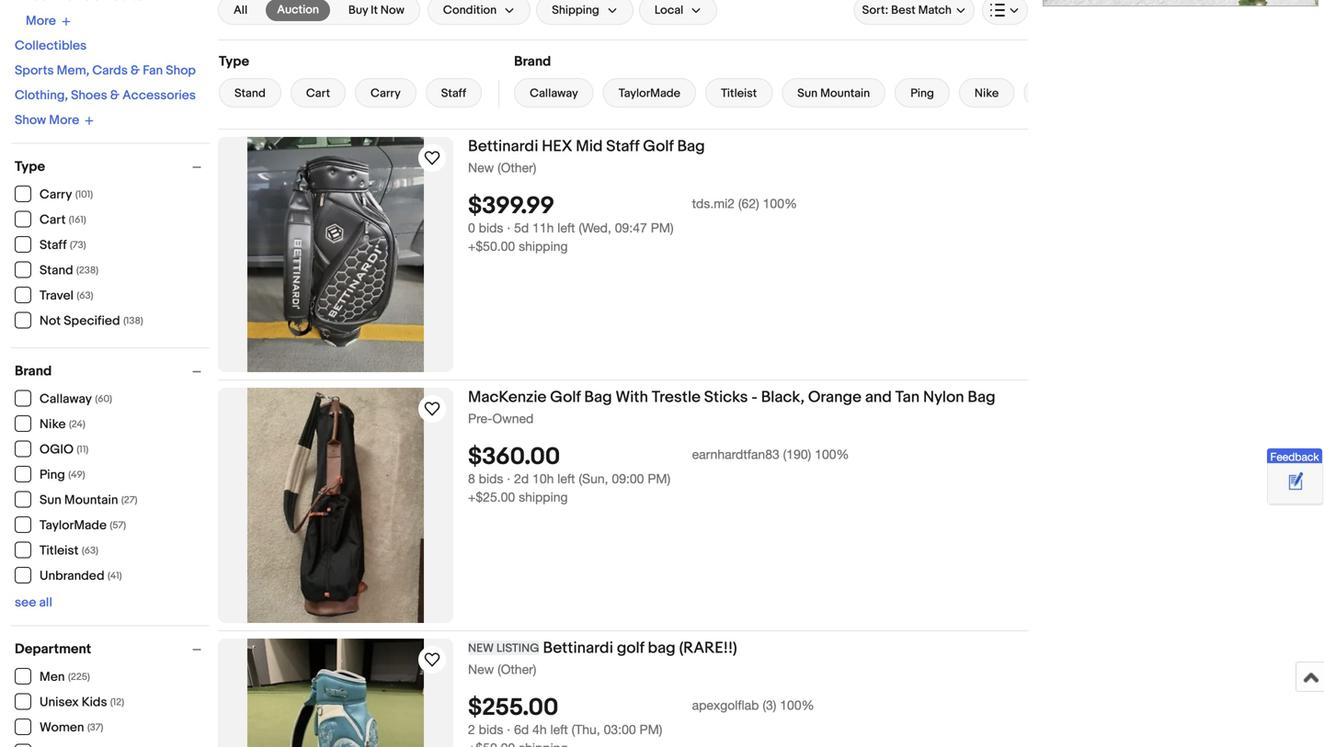 Task type: vqa. For each thing, say whether or not it's contained in the screenshot.


Task type: locate. For each thing, give the bounding box(es) containing it.
carry for carry (101)
[[40, 187, 72, 203]]

(63) down taylormade (57) on the left bottom
[[82, 546, 98, 558]]

4h
[[533, 723, 547, 738]]

stand for stand
[[235, 86, 266, 101]]

watch bettinardi golf bag (rare!!) image
[[421, 650, 443, 672]]

type up the stand link
[[219, 53, 249, 70]]

nike link
[[959, 78, 1015, 108]]

shipping
[[552, 3, 600, 17]]

1 vertical spatial ·
[[507, 472, 511, 487]]

auction
[[277, 3, 319, 17]]

sun mountain (27)
[[40, 493, 137, 509]]

(rare!!)
[[679, 639, 738, 659]]

more button
[[26, 13, 71, 29]]

stand link
[[219, 78, 281, 108]]

10h
[[533, 472, 554, 487]]

0 horizontal spatial brand
[[15, 363, 52, 380]]

· inside tds.mi2 (62) 100% 0 bids · 5d 11h left (wed, 09:47 pm) +$50.00 shipping
[[507, 221, 511, 236]]

mackenzie golf bag with trestle sticks - black, orange and tan nylon bag link
[[468, 388, 1029, 411]]

collectibles sports mem, cards & fan shop clothing, shoes & accessories
[[15, 38, 196, 103]]

0 horizontal spatial sun
[[40, 493, 61, 509]]

0 vertical spatial ping
[[911, 86, 935, 101]]

mountain left ping link
[[821, 86, 871, 101]]

collectibles link
[[15, 38, 87, 54]]

1 horizontal spatial stand
[[235, 86, 266, 101]]

tds.mi2
[[692, 196, 735, 211]]

0 horizontal spatial taylormade
[[40, 518, 107, 534]]

bids up +$50.00
[[479, 221, 504, 236]]

· inside "apexgolflab (3) 100% 2 bids · 6d 4h left (thu, 03:00 pm)"
[[507, 723, 511, 738]]

pm) for $255.00
[[640, 723, 663, 738]]

brand up callaway (60)
[[15, 363, 52, 380]]

2 shipping from the top
[[519, 490, 568, 505]]

2 horizontal spatial staff
[[607, 137, 640, 156]]

pm) inside "apexgolflab (3) 100% 2 bids · 6d 4h left (thu, 03:00 pm)"
[[640, 723, 663, 738]]

0 horizontal spatial type
[[15, 159, 45, 175]]

1 vertical spatial titleist
[[40, 544, 79, 559]]

staff left (73) on the top left of the page
[[40, 238, 67, 253]]

(other) up $399.99
[[498, 160, 537, 175]]

stand left cart link
[[235, 86, 266, 101]]

nike right ping link
[[975, 86, 999, 101]]

left right the 11h
[[558, 221, 575, 236]]

left for $399.99
[[558, 221, 575, 236]]

brand up callaway link
[[514, 53, 551, 70]]

1 horizontal spatial bag
[[678, 137, 705, 156]]

left inside earnhardtfan83 (190) 100% 8 bids · 2d 10h left (sun, 09:00 pm) +$25.00 shipping
[[558, 472, 575, 487]]

watch mackenzie golf bag with trestle sticks - black, orange and tan nylon bag image
[[421, 398, 443, 420]]

staff inside staff link
[[441, 86, 467, 101]]

1 vertical spatial shipping
[[519, 490, 568, 505]]

2 vertical spatial bids
[[479, 723, 504, 738]]

1 horizontal spatial carry
[[371, 86, 401, 101]]

0 vertical spatial staff
[[441, 86, 467, 101]]

1 vertical spatial 100%
[[815, 447, 850, 462]]

shipping for $399.99
[[519, 239, 568, 254]]

100% inside earnhardtfan83 (190) 100% 8 bids · 2d 10h left (sun, 09:00 pm) +$25.00 shipping
[[815, 447, 850, 462]]

bettinardi inside new listing bettinardi golf bag (rare!!) new (other)
[[543, 639, 614, 659]]

·
[[507, 221, 511, 236], [507, 472, 511, 487], [507, 723, 511, 738]]

0 vertical spatial mountain
[[821, 86, 871, 101]]

2 vertical spatial 100%
[[780, 698, 815, 714]]

1 horizontal spatial bettinardi
[[543, 639, 614, 659]]

11h
[[533, 221, 554, 236]]

1 (other) from the top
[[498, 160, 537, 175]]

left for $255.00
[[551, 723, 568, 738]]

1 vertical spatial staff
[[607, 137, 640, 156]]

0 vertical spatial stand
[[235, 86, 266, 101]]

0 vertical spatial cart
[[306, 86, 330, 101]]

sun inside "link"
[[798, 86, 818, 101]]

shipping
[[519, 239, 568, 254], [519, 490, 568, 505]]

0 vertical spatial ·
[[507, 221, 511, 236]]

pm) right 03:00
[[640, 723, 663, 738]]

1 vertical spatial (63)
[[82, 546, 98, 558]]

0 vertical spatial taylormade
[[619, 86, 681, 101]]

carry link
[[355, 78, 417, 108]]

1 vertical spatial nike
[[40, 417, 66, 433]]

staff right carry link
[[441, 86, 467, 101]]

2 (other) from the top
[[498, 662, 537, 678]]

0 horizontal spatial callaway
[[40, 392, 92, 408]]

1 vertical spatial bettinardi
[[543, 639, 614, 659]]

stand
[[235, 86, 266, 101], [40, 263, 73, 279]]

department
[[15, 642, 91, 658]]

golf down taylormade link
[[643, 137, 674, 156]]

0 horizontal spatial stand
[[40, 263, 73, 279]]

1 vertical spatial mountain
[[64, 493, 118, 509]]

(11)
[[77, 444, 89, 456]]

pm) right 09:47
[[651, 221, 674, 236]]

1 vertical spatial stand
[[40, 263, 73, 279]]

pre-
[[468, 411, 493, 426]]

pm) right 09:00
[[648, 472, 671, 487]]

(63) down (238)
[[77, 290, 93, 302]]

1 vertical spatial type
[[15, 159, 45, 175]]

cards
[[92, 63, 128, 79]]

0 vertical spatial bids
[[479, 221, 504, 236]]

0 vertical spatial (other)
[[498, 160, 537, 175]]

stand for stand (238)
[[40, 263, 73, 279]]

0 horizontal spatial nike
[[40, 417, 66, 433]]

shop
[[166, 63, 196, 79]]

bids inside earnhardtfan83 (190) 100% 8 bids · 2d 10h left (sun, 09:00 pm) +$25.00 shipping
[[479, 472, 504, 487]]

bids inside "apexgolflab (3) 100% 2 bids · 6d 4h left (thu, 03:00 pm)"
[[479, 723, 504, 738]]

0 vertical spatial pm)
[[651, 221, 674, 236]]

0 vertical spatial bettinardi
[[468, 137, 539, 156]]

golf
[[617, 639, 645, 659]]

left
[[558, 221, 575, 236], [558, 472, 575, 487], [551, 723, 568, 738]]

1 horizontal spatial staff
[[441, 86, 467, 101]]

1 vertical spatial ping
[[40, 468, 65, 483]]

more up collectibles
[[26, 13, 56, 29]]

shipping inside tds.mi2 (62) 100% 0 bids · 5d 11h left (wed, 09:47 pm) +$50.00 shipping
[[519, 239, 568, 254]]

(238)
[[76, 265, 99, 277]]

100% inside tds.mi2 (62) 100% 0 bids · 5d 11h left (wed, 09:47 pm) +$50.00 shipping
[[763, 196, 798, 211]]

0 horizontal spatial carry
[[40, 187, 72, 203]]

bag right nylon at the right
[[968, 388, 996, 408]]

black,
[[761, 388, 805, 408]]

mountain inside "link"
[[821, 86, 871, 101]]

-
[[752, 388, 758, 408]]

1 horizontal spatial ping
[[911, 86, 935, 101]]

pm) inside tds.mi2 (62) 100% 0 bids · 5d 11h left (wed, 09:47 pm) +$50.00 shipping
[[651, 221, 674, 236]]

1 vertical spatial more
[[49, 113, 79, 128]]

local button
[[639, 0, 718, 25]]

(63) for titleist
[[82, 546, 98, 558]]

1 shipping from the top
[[519, 239, 568, 254]]

1 horizontal spatial nike
[[975, 86, 999, 101]]

mid
[[576, 137, 603, 156]]

pm) inside earnhardtfan83 (190) 100% 8 bids · 2d 10h left (sun, 09:00 pm) +$25.00 shipping
[[648, 472, 671, 487]]

sun
[[798, 86, 818, 101], [40, 493, 61, 509]]

1 horizontal spatial type
[[219, 53, 249, 70]]

2 vertical spatial staff
[[40, 238, 67, 253]]

shipping inside earnhardtfan83 (190) 100% 8 bids · 2d 10h left (sun, 09:00 pm) +$25.00 shipping
[[519, 490, 568, 505]]

callaway up hex
[[530, 86, 578, 101]]

0 vertical spatial carry
[[371, 86, 401, 101]]

mackenzie
[[468, 388, 547, 408]]

· for $360.00
[[507, 472, 511, 487]]

1 vertical spatial left
[[558, 472, 575, 487]]

(27)
[[121, 495, 137, 507]]

sun right the titleist link
[[798, 86, 818, 101]]

buy
[[349, 3, 368, 17]]

ping left (49)
[[40, 468, 65, 483]]

0 vertical spatial sun
[[798, 86, 818, 101]]

shipping down the 11h
[[519, 239, 568, 254]]

more down clothing,
[[49, 113, 79, 128]]

shipping down '10h' at left bottom
[[519, 490, 568, 505]]

(wed,
[[579, 221, 612, 236]]

pm) for $360.00
[[648, 472, 671, 487]]

(63) for travel
[[77, 290, 93, 302]]

nike for nike (24)
[[40, 417, 66, 433]]

· for $255.00
[[507, 723, 511, 738]]

callaway up nike (24)
[[40, 392, 92, 408]]

bettinardi hex mid staff golf bag heading
[[468, 137, 705, 156]]

cart left carry link
[[306, 86, 330, 101]]

new for $399.99
[[468, 160, 494, 175]]

· left 2d
[[507, 472, 511, 487]]

2 · from the top
[[507, 472, 511, 487]]

left inside "apexgolflab (3) 100% 2 bids · 6d 4h left (thu, 03:00 pm)"
[[551, 723, 568, 738]]

sun down ping (49)
[[40, 493, 61, 509]]

titleist for titleist
[[721, 86, 757, 101]]

(other) inside new listing bettinardi golf bag (rare!!) new (other)
[[498, 662, 537, 678]]

carry right cart link
[[371, 86, 401, 101]]

3 new from the top
[[468, 662, 494, 678]]

(other) down listing
[[498, 662, 537, 678]]

· left 6d
[[507, 723, 511, 738]]

bids for $399.99
[[479, 221, 504, 236]]

2 vertical spatial pm)
[[640, 723, 663, 738]]

2 vertical spatial left
[[551, 723, 568, 738]]

100% right (62)
[[763, 196, 798, 211]]

1 vertical spatial callaway
[[40, 392, 92, 408]]

new inside bettinardi hex mid staff golf bag new (other)
[[468, 160, 494, 175]]

bids inside tds.mi2 (62) 100% 0 bids · 5d 11h left (wed, 09:47 pm) +$50.00 shipping
[[479, 221, 504, 236]]

1 bids from the top
[[479, 221, 504, 236]]

0 vertical spatial left
[[558, 221, 575, 236]]

09:00
[[612, 472, 644, 487]]

& down the cards
[[110, 88, 120, 103]]

0 horizontal spatial ping
[[40, 468, 65, 483]]

0 vertical spatial brand
[[514, 53, 551, 70]]

1 horizontal spatial cart
[[306, 86, 330, 101]]

&
[[131, 63, 140, 79], [110, 88, 120, 103]]

1 vertical spatial new
[[468, 642, 494, 656]]

women
[[40, 721, 84, 736]]

1 vertical spatial bids
[[479, 472, 504, 487]]

0 vertical spatial shipping
[[519, 239, 568, 254]]

sun mountain link
[[782, 78, 886, 108]]

1 vertical spatial &
[[110, 88, 120, 103]]

cart (161)
[[40, 213, 86, 228]]

0 horizontal spatial mountain
[[64, 493, 118, 509]]

staff right "mid"
[[607, 137, 640, 156]]

+$25.00
[[468, 490, 515, 505]]

earnhardtfan83
[[692, 447, 780, 462]]

mountain up taylormade (57) on the left bottom
[[64, 493, 118, 509]]

bag up tds.mi2
[[678, 137, 705, 156]]

ping left nike link at the top right of page
[[911, 86, 935, 101]]

(63)
[[77, 290, 93, 302], [82, 546, 98, 558]]

bettinardi left golf at the bottom left of the page
[[543, 639, 614, 659]]

unisex
[[40, 696, 79, 711]]

titleist up bettinardi hex mid staff golf bag "link" at the top of the page
[[721, 86, 757, 101]]

cart left (161)
[[40, 213, 66, 228]]

apexgolflab
[[692, 698, 759, 714]]

0 vertical spatial 100%
[[763, 196, 798, 211]]

$360.00
[[468, 444, 561, 472]]

taylormade up titleist (63)
[[40, 518, 107, 534]]

bag
[[678, 137, 705, 156], [585, 388, 612, 408], [968, 388, 996, 408]]

left right '10h' at left bottom
[[558, 472, 575, 487]]

0 vertical spatial nike
[[975, 86, 999, 101]]

0 horizontal spatial staff
[[40, 238, 67, 253]]

(138)
[[123, 316, 143, 328]]

0 vertical spatial titleist
[[721, 86, 757, 101]]

new right watch bettinardi golf bag (rare!!) icon on the left of page
[[468, 662, 494, 678]]

1 vertical spatial carry
[[40, 187, 72, 203]]

unbranded (41)
[[40, 569, 122, 585]]

100% right the (190)
[[815, 447, 850, 462]]

cart inside cart link
[[306, 86, 330, 101]]

1 vertical spatial (other)
[[498, 662, 537, 678]]

(12)
[[110, 697, 124, 709]]

0 horizontal spatial golf
[[550, 388, 581, 408]]

1 vertical spatial pm)
[[648, 472, 671, 487]]

(161)
[[69, 214, 86, 226]]

nike for nike
[[975, 86, 999, 101]]

3 · from the top
[[507, 723, 511, 738]]

· left 5d
[[507, 221, 511, 236]]

(190)
[[784, 447, 812, 462]]

new up $399.99
[[468, 160, 494, 175]]

1 horizontal spatial titleist
[[721, 86, 757, 101]]

sports
[[15, 63, 54, 79]]

titleist
[[721, 86, 757, 101], [40, 544, 79, 559]]

2 vertical spatial new
[[468, 662, 494, 678]]

stand up travel
[[40, 263, 73, 279]]

titleist up unbranded
[[40, 544, 79, 559]]

1 · from the top
[[507, 221, 511, 236]]

1 horizontal spatial callaway
[[530, 86, 578, 101]]

condition
[[443, 3, 497, 17]]

show more
[[15, 113, 79, 128]]

cart for cart
[[306, 86, 330, 101]]

& left fan
[[131, 63, 140, 79]]

1 horizontal spatial golf
[[643, 137, 674, 156]]

titleist for titleist (63)
[[40, 544, 79, 559]]

golf
[[643, 137, 674, 156], [550, 388, 581, 408]]

staff
[[441, 86, 467, 101], [607, 137, 640, 156], [40, 238, 67, 253]]

shipping button
[[537, 0, 634, 25]]

1 new from the top
[[468, 160, 494, 175]]

3 bids from the top
[[479, 723, 504, 738]]

bag left with
[[585, 388, 612, 408]]

left for $360.00
[[558, 472, 575, 487]]

1 vertical spatial golf
[[550, 388, 581, 408]]

left inside tds.mi2 (62) 100% 0 bids · 5d 11h left (wed, 09:47 pm) +$50.00 shipping
[[558, 221, 575, 236]]

pm)
[[651, 221, 674, 236], [648, 472, 671, 487], [640, 723, 663, 738]]

1 horizontal spatial &
[[131, 63, 140, 79]]

1 horizontal spatial taylormade
[[619, 86, 681, 101]]

new listing bettinardi golf bag (rare!!) new (other)
[[468, 639, 738, 678]]

staff (73)
[[40, 238, 86, 253]]

100%
[[763, 196, 798, 211], [815, 447, 850, 462], [780, 698, 815, 714]]

accessories
[[122, 88, 196, 103]]

0 vertical spatial golf
[[643, 137, 674, 156]]

0 vertical spatial new
[[468, 160, 494, 175]]

(63) inside titleist (63)
[[82, 546, 98, 558]]

0 vertical spatial (63)
[[77, 290, 93, 302]]

0 vertical spatial callaway
[[530, 86, 578, 101]]

1 horizontal spatial mountain
[[821, 86, 871, 101]]

mountain for sun mountain (27)
[[64, 493, 118, 509]]

bettinardi left hex
[[468, 137, 539, 156]]

1 vertical spatial taylormade
[[40, 518, 107, 534]]

2 vertical spatial ·
[[507, 723, 511, 738]]

bettinardi hex mid staff golf bag image
[[247, 137, 424, 373]]

100% right (3)
[[780, 698, 815, 714]]

left right 4h
[[551, 723, 568, 738]]

(37)
[[87, 723, 103, 735]]

buy it now link
[[338, 0, 416, 21]]

0 vertical spatial &
[[131, 63, 140, 79]]

(63) inside travel (63)
[[77, 290, 93, 302]]

type up carry (101)
[[15, 159, 45, 175]]

0
[[468, 221, 475, 236]]

new left listing
[[468, 642, 494, 656]]

golf right "mackenzie"
[[550, 388, 581, 408]]

1 vertical spatial cart
[[40, 213, 66, 228]]

0 vertical spatial type
[[219, 53, 249, 70]]

bids for $360.00
[[479, 472, 504, 487]]

clothing, shoes & accessories link
[[15, 88, 196, 103]]

auction link
[[266, 0, 330, 21]]

it
[[371, 3, 378, 17]]

(101)
[[75, 189, 93, 201]]

taylormade up bettinardi hex mid staff golf bag heading
[[619, 86, 681, 101]]

2 bids from the top
[[479, 472, 504, 487]]

carry up cart (161)
[[40, 187, 72, 203]]

bettinardi inside bettinardi hex mid staff golf bag new (other)
[[468, 137, 539, 156]]

bids up +$25.00
[[479, 472, 504, 487]]

1 horizontal spatial sun
[[798, 86, 818, 101]]

bids right 2
[[479, 723, 504, 738]]

callaway (60)
[[40, 392, 112, 408]]

0 horizontal spatial cart
[[40, 213, 66, 228]]

· inside earnhardtfan83 (190) 100% 8 bids · 2d 10h left (sun, 09:00 pm) +$25.00 shipping
[[507, 472, 511, 487]]

callaway for callaway
[[530, 86, 578, 101]]

carry for carry
[[371, 86, 401, 101]]

0 horizontal spatial titleist
[[40, 544, 79, 559]]

staff link
[[426, 78, 482, 108]]

0 horizontal spatial bettinardi
[[468, 137, 539, 156]]

nike left (24)
[[40, 417, 66, 433]]

(other) inside bettinardi hex mid staff golf bag new (other)
[[498, 160, 537, 175]]

1 vertical spatial sun
[[40, 493, 61, 509]]

taylormade inside taylormade link
[[619, 86, 681, 101]]

100% inside "apexgolflab (3) 100% 2 bids · 6d 4h left (thu, 03:00 pm)"
[[780, 698, 815, 714]]

clothing,
[[15, 88, 68, 103]]

0 horizontal spatial &
[[110, 88, 120, 103]]



Task type: describe. For each thing, give the bounding box(es) containing it.
Auction selected text field
[[277, 2, 319, 18]]

(62)
[[739, 196, 760, 211]]

match
[[919, 3, 952, 17]]

hex
[[542, 137, 573, 156]]

bettinardi golf bag (rare!!) image
[[247, 639, 424, 748]]

listing
[[497, 642, 540, 656]]

type button
[[15, 159, 210, 175]]

5d
[[514, 221, 529, 236]]

(73)
[[70, 240, 86, 252]]

+$50.00
[[468, 239, 515, 254]]

travel (63)
[[40, 288, 93, 304]]

sun mountain
[[798, 86, 871, 101]]

see
[[15, 596, 36, 611]]

2d
[[514, 472, 529, 487]]

show more button
[[15, 113, 94, 128]]

golf inside bettinardi hex mid staff golf bag new (other)
[[643, 137, 674, 156]]

apexgolflab (3) 100% 2 bids · 6d 4h left (thu, 03:00 pm)
[[468, 698, 815, 738]]

earnhardtfan83 (190) 100% 8 bids · 2d 10h left (sun, 09:00 pm) +$25.00 shipping
[[468, 447, 850, 505]]

watch bettinardi hex mid staff golf bag image
[[421, 147, 443, 169]]

unbranded
[[40, 569, 105, 585]]

(other) for $255.00
[[498, 662, 537, 678]]

ogio
[[40, 443, 74, 458]]

sort: best match
[[863, 3, 952, 17]]

unisex kids (12)
[[40, 696, 124, 711]]

collectibles
[[15, 38, 87, 54]]

(60)
[[95, 394, 112, 406]]

bettinardi golf bag (rare!!) heading
[[468, 639, 738, 659]]

100% for $399.99
[[763, 196, 798, 211]]

100% for $360.00
[[815, 447, 850, 462]]

buy it now
[[349, 3, 405, 17]]

ping for ping
[[911, 86, 935, 101]]

owned
[[493, 411, 534, 426]]

100% for $255.00
[[780, 698, 815, 714]]

1 vertical spatial brand
[[15, 363, 52, 380]]

sort:
[[863, 3, 889, 17]]

listing options selector. list view selected. image
[[991, 3, 1020, 17]]

2 new from the top
[[468, 642, 494, 656]]

shoes
[[71, 88, 107, 103]]

bettinardi hex mid staff golf bag new (other)
[[468, 137, 705, 175]]

golf inside mackenzie golf bag with trestle sticks - black, orange and tan nylon bag pre-owned
[[550, 388, 581, 408]]

brand button
[[15, 363, 210, 380]]

cart link
[[291, 78, 346, 108]]

cart for cart (161)
[[40, 213, 66, 228]]

see all button
[[15, 596, 52, 611]]

(3)
[[763, 698, 777, 714]]

tds.mi2 (62) 100% 0 bids · 5d 11h left (wed, 09:47 pm) +$50.00 shipping
[[468, 196, 798, 254]]

and
[[866, 388, 892, 408]]

bag inside bettinardi hex mid staff golf bag new (other)
[[678, 137, 705, 156]]

all
[[39, 596, 52, 611]]

sort: best match button
[[854, 0, 975, 25]]

0 vertical spatial more
[[26, 13, 56, 29]]

2
[[468, 723, 475, 738]]

travel
[[40, 288, 74, 304]]

fan
[[143, 63, 163, 79]]

staff inside bettinardi hex mid staff golf bag new (other)
[[607, 137, 640, 156]]

taylormade for taylormade
[[619, 86, 681, 101]]

titleist link
[[706, 78, 773, 108]]

tan
[[896, 388, 920, 408]]

taylormade link
[[603, 78, 697, 108]]

09:47
[[615, 221, 647, 236]]

men (225)
[[40, 670, 90, 686]]

nylon
[[924, 388, 965, 408]]

(other) for $399.99
[[498, 160, 537, 175]]

sun for sun mountain (27)
[[40, 493, 61, 509]]

ping (49)
[[40, 468, 85, 483]]

mackenzie golf bag with trestle sticks - black, orange and tan nylon bag heading
[[468, 388, 996, 408]]

(thu,
[[572, 723, 600, 738]]

(225)
[[68, 672, 90, 684]]

· for $399.99
[[507, 221, 511, 236]]

all
[[234, 3, 248, 17]]

ping for ping (49)
[[40, 468, 65, 483]]

with
[[616, 388, 649, 408]]

staff for staff
[[441, 86, 467, 101]]

all link
[[223, 0, 259, 21]]

see all
[[15, 596, 52, 611]]

staff for staff (73)
[[40, 238, 67, 253]]

new for $255.00
[[468, 662, 494, 678]]

orange
[[809, 388, 862, 408]]

mackenzie golf bag with trestle sticks - black, orange and tan nylon bag image
[[247, 388, 424, 624]]

taylormade for taylormade (57)
[[40, 518, 107, 534]]

mountain for sun mountain
[[821, 86, 871, 101]]

bids for $255.00
[[479, 723, 504, 738]]

1 horizontal spatial brand
[[514, 53, 551, 70]]

8
[[468, 472, 475, 487]]

shipping for $360.00
[[519, 490, 568, 505]]

pm) for $399.99
[[651, 221, 674, 236]]

(57)
[[110, 520, 126, 532]]

kids
[[82, 696, 107, 711]]

now
[[381, 3, 405, 17]]

0 horizontal spatial bag
[[585, 388, 612, 408]]

bettinardi hex mid staff golf bag link
[[468, 137, 1029, 160]]

sun for sun mountain
[[798, 86, 818, 101]]

show
[[15, 113, 46, 128]]

(41)
[[108, 571, 122, 583]]

not
[[40, 314, 61, 329]]

local
[[655, 3, 684, 17]]

advertisement region
[[1043, 0, 1319, 6]]

2 horizontal spatial bag
[[968, 388, 996, 408]]

callaway link
[[514, 78, 594, 108]]

trestle
[[652, 388, 701, 408]]

mem,
[[57, 63, 89, 79]]

feedback
[[1271, 451, 1320, 463]]

callaway for callaway (60)
[[40, 392, 92, 408]]



